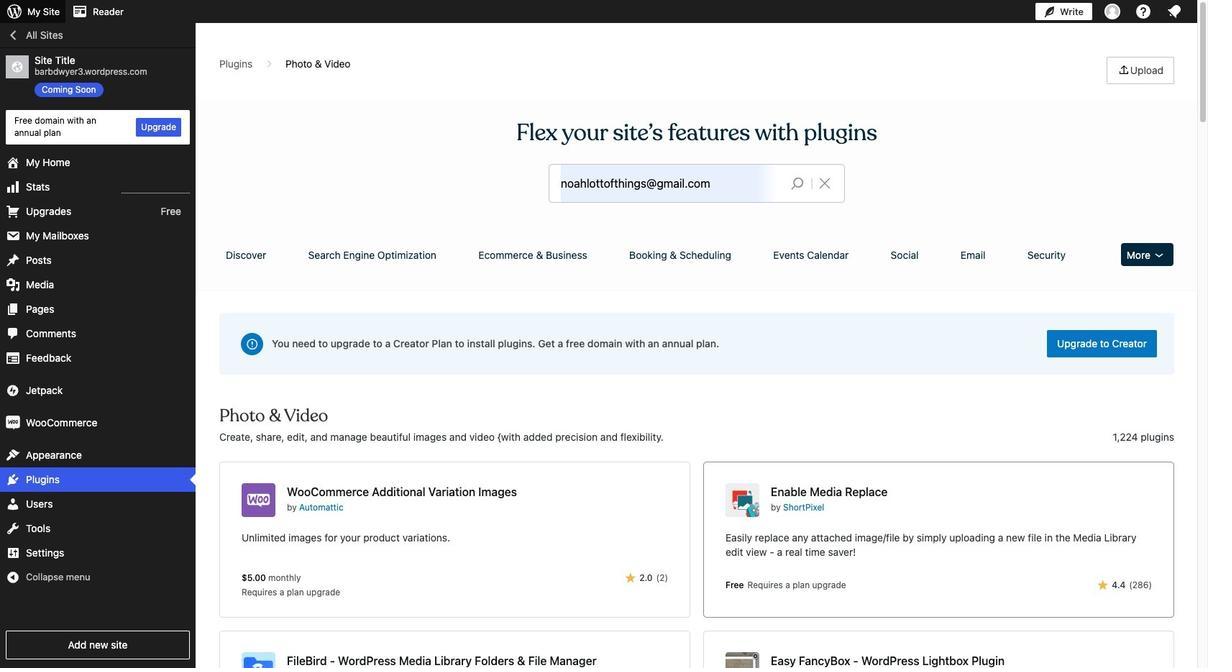 Task type: locate. For each thing, give the bounding box(es) containing it.
1 img image from the top
[[6, 383, 20, 398]]

0 vertical spatial img image
[[6, 383, 20, 398]]

0 horizontal spatial plugin icon image
[[242, 483, 276, 517]]

img image
[[6, 383, 20, 398], [6, 415, 20, 430]]

None search field
[[550, 165, 845, 202]]

my profile image
[[1105, 4, 1121, 19]]

1 horizontal spatial plugin icon image
[[726, 483, 760, 517]]

1 plugin icon image from the left
[[242, 483, 276, 517]]

1 vertical spatial img image
[[6, 415, 20, 430]]

main content
[[214, 57, 1180, 668]]

plugin icon image
[[242, 483, 276, 517], [726, 483, 760, 517]]

close search image
[[807, 175, 843, 192]]

help image
[[1135, 3, 1152, 20]]

manage your notifications image
[[1166, 3, 1183, 20]]

2 img image from the top
[[6, 415, 20, 430]]



Task type: vqa. For each thing, say whether or not it's contained in the screenshot.
Update your profile, personal settings, and more image
no



Task type: describe. For each thing, give the bounding box(es) containing it.
2 plugin icon image from the left
[[726, 483, 760, 517]]

Search search field
[[561, 165, 780, 202]]

open search image
[[780, 173, 816, 194]]

highest hourly views 0 image
[[122, 184, 190, 193]]



